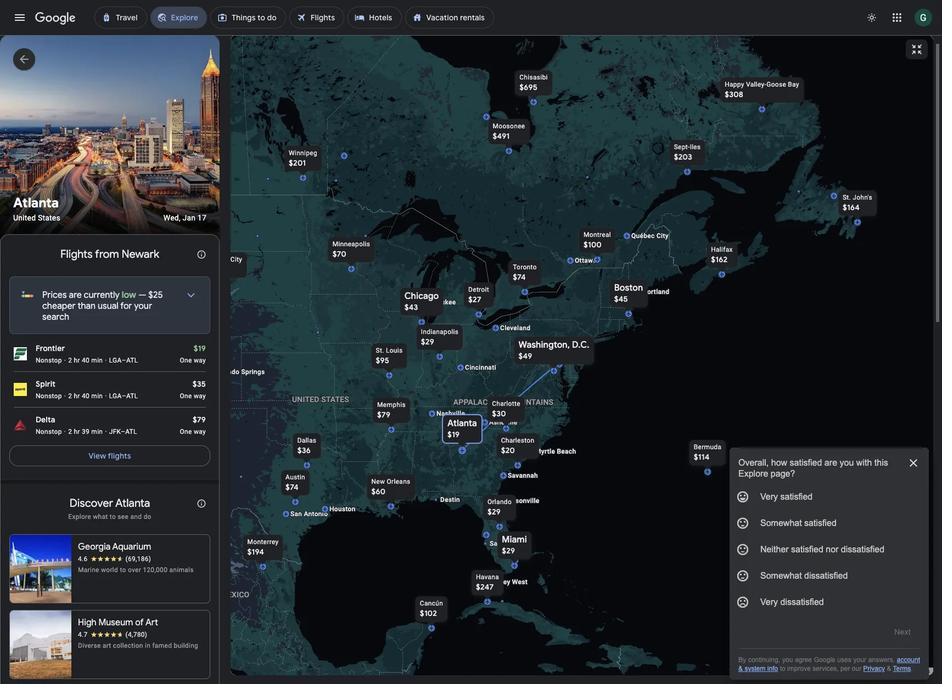 Task type: describe. For each thing, give the bounding box(es) containing it.
states)
[[104, 667, 130, 676]]

wed,
[[164, 213, 181, 222]]

min for frontier
[[91, 357, 103, 364]]

discover
[[70, 497, 113, 510]]

43 US dollars text field
[[405, 302, 418, 312]]

washington, d.c. $49
[[519, 340, 589, 361]]

 image for spirit
[[64, 392, 66, 401]]

monterrey $194
[[247, 538, 279, 557]]

$695
[[520, 82, 538, 92]]

keyboard
[[774, 669, 797, 675]]

spirit image
[[14, 383, 27, 396]]

lga – atl for spirit
[[109, 392, 138, 400]]

$79 inside memphis $79
[[377, 410, 390, 420]]

san
[[290, 510, 302, 518]]

are
[[69, 290, 82, 301]]

$29 for miami
[[502, 546, 515, 556]]

english (united states) button
[[27, 663, 139, 680]]

united states inside map region
[[292, 395, 349, 404]]

boston $45
[[614, 283, 643, 304]]

2 hr 40 min for frontier
[[68, 357, 103, 364]]

cancún
[[420, 600, 443, 608]]

main menu image
[[13, 11, 26, 24]]

$79 inside $79 one way
[[193, 415, 206, 425]]

key
[[499, 578, 510, 586]]

74 us dollars text field for austin $74
[[286, 482, 299, 492]]

map region
[[111, 0, 942, 685]]

29 US dollars text field
[[488, 507, 501, 517]]

$79 one way
[[180, 415, 206, 436]]

minneapolis
[[333, 240, 370, 248]]

hr for spirit
[[74, 392, 80, 400]]

diverse
[[78, 642, 101, 650]]

frontier image
[[14, 347, 27, 360]]

203 US dollars text field
[[674, 152, 692, 162]]

 image for frontier
[[64, 356, 66, 365]]

newark
[[122, 247, 159, 261]]

©2023
[[854, 669, 871, 675]]

0 horizontal spatial united states
[[13, 213, 60, 222]]

one for $79
[[180, 428, 192, 436]]

way for $19
[[194, 357, 206, 364]]

charleston $20
[[501, 437, 534, 455]]

$162
[[711, 254, 728, 264]]

308 US dollars text field
[[725, 89, 743, 99]]

of
[[135, 617, 144, 628]]

goose
[[767, 80, 786, 88]]

usual
[[98, 301, 118, 312]]

atlanta for atlanta
[[13, 195, 59, 211]]

– for spirit
[[122, 392, 126, 400]]

ottawa
[[575, 257, 597, 264]]

$35
[[193, 379, 206, 389]]

cincinnati
[[465, 364, 496, 371]]

and
[[130, 513, 142, 521]]

$247
[[476, 582, 494, 592]]

30 US dollars text field
[[492, 409, 506, 419]]

2 for delta
[[68, 428, 72, 436]]

29 US dollars text field
[[421, 337, 434, 347]]

john's
[[853, 194, 873, 201]]

rapid city
[[211, 256, 242, 263]]

$102
[[420, 609, 437, 619]]

moosonee $491
[[493, 122, 525, 141]]

atl for $19
[[126, 357, 138, 364]]

$29 for indianapolis
[[421, 337, 434, 347]]

havana
[[476, 574, 499, 581]]

terms link
[[914, 669, 930, 675]]

in
[[145, 642, 151, 650]]

40 for frontier
[[82, 357, 90, 364]]

colorado springs
[[211, 368, 265, 376]]

0 horizontal spatial united
[[13, 213, 36, 222]]

4.7 out of 5 stars from 4,780 reviews image
[[78, 631, 147, 639]]

cheaper
[[42, 301, 76, 312]]

charleston
[[501, 437, 534, 444]]

(united
[[76, 667, 103, 676]]

$29 for orlando
[[488, 507, 501, 517]]

2 vertical spatial atlanta
[[115, 497, 150, 510]]

art
[[146, 617, 158, 628]]

$19 inside $19 one way
[[194, 343, 206, 353]]

art
[[103, 642, 111, 650]]

rapid
[[211, 256, 229, 263]]

chicago
[[405, 291, 439, 302]]

austin
[[286, 474, 305, 481]]

— $25 cheaper than usual for your search
[[42, 290, 163, 323]]

west
[[512, 578, 528, 586]]

60 US dollars text field
[[371, 487, 386, 497]]

bay
[[788, 80, 799, 88]]

orlando $29
[[488, 498, 512, 517]]

4.6
[[78, 555, 88, 563]]

way for $35
[[194, 392, 206, 400]]

appalachian
[[453, 398, 507, 407]]

portland
[[643, 288, 670, 296]]

1 about these results image from the top
[[188, 241, 215, 268]]

17
[[198, 213, 206, 222]]

102 US dollars text field
[[420, 609, 437, 619]]

new
[[371, 478, 385, 486]]

memphis $79
[[377, 401, 406, 420]]

$30
[[492, 409, 506, 419]]

animals
[[169, 566, 194, 574]]

atl for $79
[[125, 428, 137, 436]]

4.7
[[78, 631, 88, 639]]

appalachian mountains
[[453, 398, 554, 407]]

one for $19
[[180, 357, 192, 364]]

(4,780)
[[125, 631, 147, 639]]

inegi
[[893, 669, 908, 675]]

map data ©2023 google, inegi
[[829, 669, 908, 675]]

st. for $164
[[843, 194, 851, 201]]

over
[[128, 566, 141, 574]]

atlanta $19
[[448, 418, 477, 440]]

for
[[120, 301, 132, 312]]

40 for spirit
[[82, 392, 90, 400]]

$19 inside atlanta $19
[[448, 430, 460, 440]]

aquarium
[[112, 542, 151, 553]]

$74 for toronto $74
[[513, 272, 526, 282]]

discover atlanta
[[70, 497, 150, 510]]

valley-
[[746, 80, 767, 88]]

way for $79
[[194, 428, 206, 436]]

san antonio
[[290, 510, 328, 518]]

95 US dollars text field
[[376, 356, 389, 365]]

diverse art collection in famed building
[[78, 642, 198, 650]]

more details image
[[178, 282, 204, 308]]

2 for frontier
[[68, 357, 72, 364]]

70 US dollars text field
[[333, 249, 346, 259]]

user survey dialog, overall, how satisfied are you with this explore page? element
[[730, 448, 929, 680]]

montreal $100
[[584, 231, 611, 250]]

winnipeg
[[289, 149, 317, 157]]

antonio
[[304, 510, 328, 518]]

247 US dollars text field
[[476, 582, 494, 592]]

louis
[[386, 347, 403, 354]]

st. for $95
[[376, 347, 384, 354]]

19 US dollars text field
[[194, 343, 206, 353]]

terms
[[914, 669, 930, 675]]

view smaller map image
[[910, 43, 924, 56]]

dallas $36
[[297, 437, 316, 455]]

to for see
[[110, 513, 116, 521]]

high museum of art
[[78, 617, 158, 628]]



Task type: locate. For each thing, give the bounding box(es) containing it.
2 vertical spatial min
[[91, 428, 103, 436]]

0 horizontal spatial st.
[[376, 347, 384, 354]]

city inside rapid city 'button'
[[230, 256, 242, 263]]

jan
[[183, 213, 196, 222]]

40 up 39
[[82, 392, 90, 400]]

1 nonstop from the top
[[36, 357, 62, 364]]

georgia aquarium
[[78, 542, 151, 553]]

states inside map region
[[321, 395, 349, 404]]

0 vertical spatial –
[[122, 357, 126, 364]]

$79 down memphis
[[377, 410, 390, 420]]

st. louis $95
[[376, 347, 403, 365]]

194 US dollars text field
[[247, 547, 264, 557]]

$491
[[493, 131, 510, 141]]

27 US dollars text field
[[468, 295, 481, 304]]

79 us dollars text field down $35 one way
[[193, 415, 206, 425]]

collection
[[113, 642, 143, 650]]

74 us dollars text field for toronto $74
[[513, 272, 526, 282]]

74 US dollars text field
[[513, 272, 526, 282], [286, 482, 299, 492]]

city right québec
[[657, 232, 669, 240]]

iles
[[690, 143, 701, 151]]

2 left 39
[[68, 428, 72, 436]]

1 horizontal spatial st.
[[843, 194, 851, 201]]

36 US dollars text field
[[297, 446, 311, 455]]

3 way from the top
[[194, 428, 206, 436]]

st.
[[843, 194, 851, 201], [376, 347, 384, 354]]

– for delta
[[121, 428, 125, 436]]

1 vertical spatial  image
[[64, 392, 66, 401]]

lga
[[109, 357, 122, 364], [109, 392, 122, 400]]

way down $35 one way
[[194, 428, 206, 436]]

detroit
[[468, 286, 489, 293]]

35 US dollars text field
[[193, 379, 206, 389]]

491 US dollars text field
[[493, 131, 510, 141]]

0 horizontal spatial states
[[38, 213, 60, 222]]

loading results progress bar
[[0, 35, 942, 37]]

2 horizontal spatial atlanta
[[448, 418, 477, 429]]

nonstop
[[36, 357, 62, 364], [36, 392, 62, 400], [36, 428, 62, 436]]

explore what to see and do
[[68, 513, 151, 521]]

19 US dollars text field
[[448, 430, 460, 440]]

atl
[[126, 357, 138, 364], [126, 392, 138, 400], [125, 428, 137, 436]]

1 one from the top
[[180, 357, 192, 364]]

1 vertical spatial to
[[120, 566, 126, 574]]

flights
[[108, 451, 131, 461]]

to left "see"
[[110, 513, 116, 521]]

way down $35
[[194, 392, 206, 400]]

3 nonstop from the top
[[36, 428, 62, 436]]

pittsburgh
[[522, 342, 554, 349]]

0 vertical spatial about these results image
[[188, 241, 215, 268]]

nonstop down frontier
[[36, 357, 62, 364]]

min for delta
[[91, 428, 103, 436]]

0 vertical spatial hr
[[74, 357, 80, 364]]

boston
[[614, 283, 643, 293]]

2 one from the top
[[180, 392, 192, 400]]

marine world to over 120,000 animals
[[78, 566, 194, 574]]

2 hr 40 min up 2 hr 39 min
[[68, 392, 103, 400]]

$29 down orlando
[[488, 507, 501, 517]]

2 vertical spatial $29
[[502, 546, 515, 556]]

2 hr 39 min
[[68, 428, 103, 436]]

lga up jfk
[[109, 392, 122, 400]]

sept-iles $203
[[674, 143, 701, 162]]

1 horizontal spatial city
[[657, 232, 669, 240]]

1 vertical spatial min
[[91, 392, 103, 400]]

nonstop down delta
[[36, 428, 62, 436]]

114 US dollars text field
[[694, 452, 710, 462]]

prices
[[42, 290, 67, 301]]

chicago $43
[[405, 291, 439, 312]]

google,
[[873, 669, 892, 675]]

québec
[[631, 232, 655, 240]]

– down for
[[122, 357, 126, 364]]

2 40 from the top
[[82, 392, 90, 400]]

change appearance image
[[859, 4, 885, 31]]

4.6 out of 5 stars from 69,186 reviews image
[[78, 555, 151, 564]]

georgia
[[78, 542, 111, 553]]

$19 down nashville
[[448, 430, 460, 440]]

myrtle
[[535, 448, 555, 455]]

1 vertical spatial nonstop
[[36, 392, 62, 400]]

$74 down austin
[[286, 482, 299, 492]]

one up $79 one way
[[180, 392, 192, 400]]

1 vertical spatial atl
[[126, 392, 138, 400]]

0 vertical spatial to
[[110, 513, 116, 521]]

79 US dollars text field
[[377, 410, 390, 420], [193, 415, 206, 425]]

2 nonstop from the top
[[36, 392, 62, 400]]

$79 down $35 one way
[[193, 415, 206, 425]]

0 vertical spatial united
[[13, 213, 36, 222]]

0 vertical spatial one
[[180, 357, 192, 364]]

view
[[89, 451, 106, 461]]

way inside $35 one way
[[194, 392, 206, 400]]

atl right jfk
[[125, 428, 137, 436]]

0 vertical spatial atl
[[126, 357, 138, 364]]

hr for frontier
[[74, 357, 80, 364]]

0 vertical spatial  image
[[64, 356, 66, 365]]

explore
[[68, 513, 91, 521]]

city for québec city
[[657, 232, 669, 240]]

1 horizontal spatial $19
[[448, 430, 460, 440]]

2 vertical spatial way
[[194, 428, 206, 436]]

1 horizontal spatial united
[[292, 395, 319, 404]]

1 way from the top
[[194, 357, 206, 364]]

lga – atl down for
[[109, 357, 138, 364]]

– up jfk – atl on the bottom left of the page
[[122, 392, 126, 400]]

$29 inside miami $29
[[502, 546, 515, 556]]

lga for frontier
[[109, 357, 122, 364]]

nonstop for spirit
[[36, 392, 62, 400]]

one inside $35 one way
[[180, 392, 192, 400]]

0 horizontal spatial atlanta
[[13, 195, 59, 211]]

1 horizontal spatial $79
[[377, 410, 390, 420]]

$29 down the indianapolis
[[421, 337, 434, 347]]

$74 inside toronto $74
[[513, 272, 526, 282]]

0 horizontal spatial $74
[[286, 482, 299, 492]]

navigate back image
[[13, 48, 35, 70]]

29 US dollars text field
[[502, 546, 515, 556]]

2 2 from the top
[[68, 392, 72, 400]]

2  image from the top
[[64, 392, 66, 401]]

1 horizontal spatial 79 us dollars text field
[[377, 410, 390, 420]]

search
[[42, 312, 69, 323]]

2 about these results image from the top
[[188, 491, 215, 517]]

2 vertical spatial nonstop
[[36, 428, 62, 436]]

0 vertical spatial min
[[91, 357, 103, 364]]

$203
[[674, 152, 692, 162]]

0 vertical spatial lga – atl
[[109, 357, 138, 364]]

to left over
[[120, 566, 126, 574]]

2 lga – atl from the top
[[109, 392, 138, 400]]

lga down the usual
[[109, 357, 122, 364]]

 image
[[64, 356, 66, 365], [64, 392, 66, 401]]

way inside $19 one way
[[194, 357, 206, 364]]

1 vertical spatial about these results image
[[188, 491, 215, 517]]

1 lga – atl from the top
[[109, 357, 138, 364]]

74 us dollars text field down the toronto
[[513, 272, 526, 282]]

100 US dollars text field
[[584, 240, 602, 250]]

$114
[[694, 452, 710, 462]]

2 up 2 hr 39 min
[[68, 392, 72, 400]]

0 vertical spatial $74
[[513, 272, 526, 282]]

1 2 hr 40 min from the top
[[68, 357, 103, 364]]

one up $35 one way
[[180, 357, 192, 364]]

orlando
[[488, 498, 512, 506]]

prices are currently low
[[42, 290, 136, 301]]

atl up jfk – atl on the bottom left of the page
[[126, 392, 138, 400]]

indianapolis $29
[[421, 328, 459, 347]]

hr for delta
[[74, 428, 80, 436]]

key west
[[499, 578, 528, 586]]

0 vertical spatial way
[[194, 357, 206, 364]]

45 US dollars text field
[[614, 294, 628, 304]]

1 vertical spatial states
[[321, 395, 349, 404]]

$74 inside austin $74
[[286, 482, 299, 492]]

$19
[[194, 343, 206, 353], [448, 430, 460, 440]]

$70
[[333, 249, 346, 259]]

0 vertical spatial lga
[[109, 357, 122, 364]]

currently
[[84, 290, 120, 301]]

0 vertical spatial nonstop
[[36, 357, 62, 364]]

beach
[[557, 448, 576, 455]]

from
[[95, 247, 119, 261]]

colorado
[[211, 368, 239, 376]]

havana $247
[[476, 574, 499, 592]]

2 hr 40 min for spirit
[[68, 392, 103, 400]]

0 horizontal spatial $29
[[421, 337, 434, 347]]

 image right spirit image
[[64, 392, 66, 401]]

do
[[144, 513, 151, 521]]

0 vertical spatial united states
[[13, 213, 60, 222]]

0 horizontal spatial to
[[110, 513, 116, 521]]

$29 inside indianapolis $29
[[421, 337, 434, 347]]

atl for $35
[[126, 392, 138, 400]]

1 vertical spatial $74
[[286, 482, 299, 492]]

one down $35 one way
[[180, 428, 192, 436]]

2 for spirit
[[68, 392, 72, 400]]

milwaukee
[[423, 298, 456, 306]]

2 down search
[[68, 357, 72, 364]]

$20
[[501, 446, 515, 455]]

view flights
[[89, 451, 131, 461]]

0 horizontal spatial 74 us dollars text field
[[286, 482, 299, 492]]

0 vertical spatial 2 hr 40 min
[[68, 357, 103, 364]]

2 vertical spatial atl
[[125, 428, 137, 436]]

1 vertical spatial 74 us dollars text field
[[286, 482, 299, 492]]

1 vertical spatial st.
[[376, 347, 384, 354]]

2 vertical spatial 2
[[68, 428, 72, 436]]

2 way from the top
[[194, 392, 206, 400]]

0 horizontal spatial $79
[[193, 415, 206, 425]]

united
[[13, 213, 36, 222], [292, 395, 319, 404]]

0 horizontal spatial $19
[[194, 343, 206, 353]]

 image
[[64, 427, 66, 436]]

2 vertical spatial one
[[180, 428, 192, 436]]

lga – atl up jfk – atl on the bottom left of the page
[[109, 392, 138, 400]]

$29 down miami
[[502, 546, 515, 556]]

$29 inside orlando $29
[[488, 507, 501, 517]]

st. up $95
[[376, 347, 384, 354]]

city right rapid
[[230, 256, 242, 263]]

1 horizontal spatial united states
[[292, 395, 349, 404]]

1 horizontal spatial $29
[[488, 507, 501, 517]]

0 horizontal spatial 79 us dollars text field
[[193, 415, 206, 425]]

to for over
[[120, 566, 126, 574]]

$45
[[614, 294, 628, 304]]

min up 2 hr 39 min
[[91, 392, 103, 400]]

3 min from the top
[[91, 428, 103, 436]]

1 vertical spatial 2 hr 40 min
[[68, 392, 103, 400]]

1 vertical spatial –
[[122, 392, 126, 400]]

your
[[134, 301, 152, 312]]

2 vertical spatial –
[[121, 428, 125, 436]]

indianapolis
[[421, 328, 459, 336]]

lga for spirit
[[109, 392, 122, 400]]

1 horizontal spatial $74
[[513, 272, 526, 282]]

1 horizontal spatial 74 us dollars text field
[[513, 272, 526, 282]]

mountains
[[509, 398, 554, 407]]

bermuda $114
[[694, 443, 722, 462]]

miami $29
[[502, 535, 527, 556]]

delta image
[[14, 419, 27, 432]]

 image down frontier
[[64, 356, 66, 365]]

than
[[78, 301, 96, 312]]

1 vertical spatial $19
[[448, 430, 460, 440]]

74 us dollars text field down austin
[[286, 482, 299, 492]]

1 vertical spatial one
[[180, 392, 192, 400]]

one for $35
[[180, 392, 192, 400]]

1 vertical spatial 2
[[68, 392, 72, 400]]

1 lga from the top
[[109, 357, 122, 364]]

chisasibi $695
[[520, 73, 548, 92]]

$95
[[376, 356, 389, 365]]

$79
[[377, 410, 390, 420], [193, 415, 206, 425]]

1 vertical spatial lga
[[109, 392, 122, 400]]

st. inside st. louis $95
[[376, 347, 384, 354]]

0 vertical spatial $29
[[421, 337, 434, 347]]

bermuda
[[694, 443, 722, 451]]

2 horizontal spatial $29
[[502, 546, 515, 556]]

way down $19 text field
[[194, 357, 206, 364]]

sarasota
[[490, 540, 517, 548]]

3 one from the top
[[180, 428, 192, 436]]

min right 39
[[91, 428, 103, 436]]

2 hr 40 min down search
[[68, 357, 103, 364]]

1 40 from the top
[[82, 357, 90, 364]]

building
[[174, 642, 198, 650]]

39
[[82, 428, 90, 436]]

20 US dollars text field
[[501, 446, 515, 455]]

– up flights
[[121, 428, 125, 436]]

lga – atl for frontier
[[109, 357, 138, 364]]

1 horizontal spatial to
[[120, 566, 126, 574]]

162 US dollars text field
[[711, 254, 728, 264]]

3 2 from the top
[[68, 428, 72, 436]]

1 hr from the top
[[74, 357, 80, 364]]

myrtle beach
[[535, 448, 576, 455]]

0 vertical spatial city
[[657, 232, 669, 240]]

frontier
[[36, 343, 65, 353]]

about these results image
[[188, 241, 215, 268], [188, 491, 215, 517]]

40 down than
[[82, 357, 90, 364]]

0 vertical spatial st.
[[843, 194, 851, 201]]

2 min from the top
[[91, 392, 103, 400]]

120,000
[[143, 566, 168, 574]]

city
[[657, 232, 669, 240], [230, 256, 242, 263]]

$308
[[725, 89, 743, 99]]

164 US dollars text field
[[843, 202, 860, 212]]

one
[[180, 357, 192, 364], [180, 392, 192, 400], [180, 428, 192, 436]]

0 vertical spatial 74 us dollars text field
[[513, 272, 526, 282]]

2 vertical spatial hr
[[74, 428, 80, 436]]

new orleans $60
[[371, 478, 410, 497]]

$74 down the toronto
[[513, 272, 526, 282]]

jfk
[[109, 428, 121, 436]]

springs
[[241, 368, 265, 376]]

201 US dollars text field
[[289, 158, 306, 168]]

3 hr from the top
[[74, 428, 80, 436]]

one inside $79 one way
[[180, 428, 192, 436]]

halifax
[[711, 246, 733, 253]]

1 min from the top
[[91, 357, 103, 364]]

nonstop down spirit
[[36, 392, 62, 400]]

st. up the $164
[[843, 194, 851, 201]]

st. inside st. john's $164
[[843, 194, 851, 201]]

2 hr from the top
[[74, 392, 80, 400]]

nonstop for delta
[[36, 428, 62, 436]]

1 2 from the top
[[68, 357, 72, 364]]

0 vertical spatial atlanta
[[13, 195, 59, 211]]

$36
[[297, 446, 311, 455]]

nonstop for frontier
[[36, 357, 62, 364]]

min for spirit
[[91, 392, 103, 400]]

0 vertical spatial 40
[[82, 357, 90, 364]]

0 vertical spatial states
[[38, 213, 60, 222]]

1 vertical spatial city
[[230, 256, 242, 263]]

$60
[[371, 487, 386, 497]]

1 vertical spatial lga – atl
[[109, 392, 138, 400]]

montreal
[[584, 231, 611, 239]]

chisasibi
[[520, 73, 548, 81]]

$19 up $35
[[194, 343, 206, 353]]

atl down for
[[126, 357, 138, 364]]

(69,186)
[[125, 555, 151, 563]]

$25
[[148, 290, 163, 301]]

2 lga from the top
[[109, 392, 122, 400]]

1 vertical spatial united states
[[292, 395, 349, 404]]

one inside $19 one way
[[180, 357, 192, 364]]

0 vertical spatial 2
[[68, 357, 72, 364]]

0 horizontal spatial city
[[230, 256, 242, 263]]

atlanta inside map region
[[448, 418, 477, 429]]

min down — $25 cheaper than usual for your search
[[91, 357, 103, 364]]

79 us dollars text field down memphis
[[377, 410, 390, 420]]

atlanta for atlanta $19
[[448, 418, 477, 429]]

lga – atl
[[109, 357, 138, 364], [109, 392, 138, 400]]

1 vertical spatial 40
[[82, 392, 90, 400]]

– for frontier
[[122, 357, 126, 364]]

0 vertical spatial $19
[[194, 343, 206, 353]]

1 horizontal spatial states
[[321, 395, 349, 404]]

2 2 hr 40 min from the top
[[68, 392, 103, 400]]

1 horizontal spatial atlanta
[[115, 497, 150, 510]]

rapid city button
[[205, 250, 249, 286]]

city for rapid city
[[230, 256, 242, 263]]

united inside map region
[[292, 395, 319, 404]]

49 US dollars text field
[[519, 351, 532, 361]]

1 vertical spatial atlanta
[[448, 418, 477, 429]]

$74 for austin $74
[[286, 482, 299, 492]]

jfk – atl
[[109, 428, 137, 436]]

1  image from the top
[[64, 356, 66, 365]]

1 vertical spatial hr
[[74, 392, 80, 400]]

1 vertical spatial $29
[[488, 507, 501, 517]]

toronto
[[513, 263, 537, 271]]

way inside $79 one way
[[194, 428, 206, 436]]

1 vertical spatial united
[[292, 395, 319, 404]]

1 vertical spatial way
[[194, 392, 206, 400]]

695 US dollars text field
[[520, 82, 538, 92]]



Task type: vqa. For each thing, say whether or not it's contained in the screenshot.


